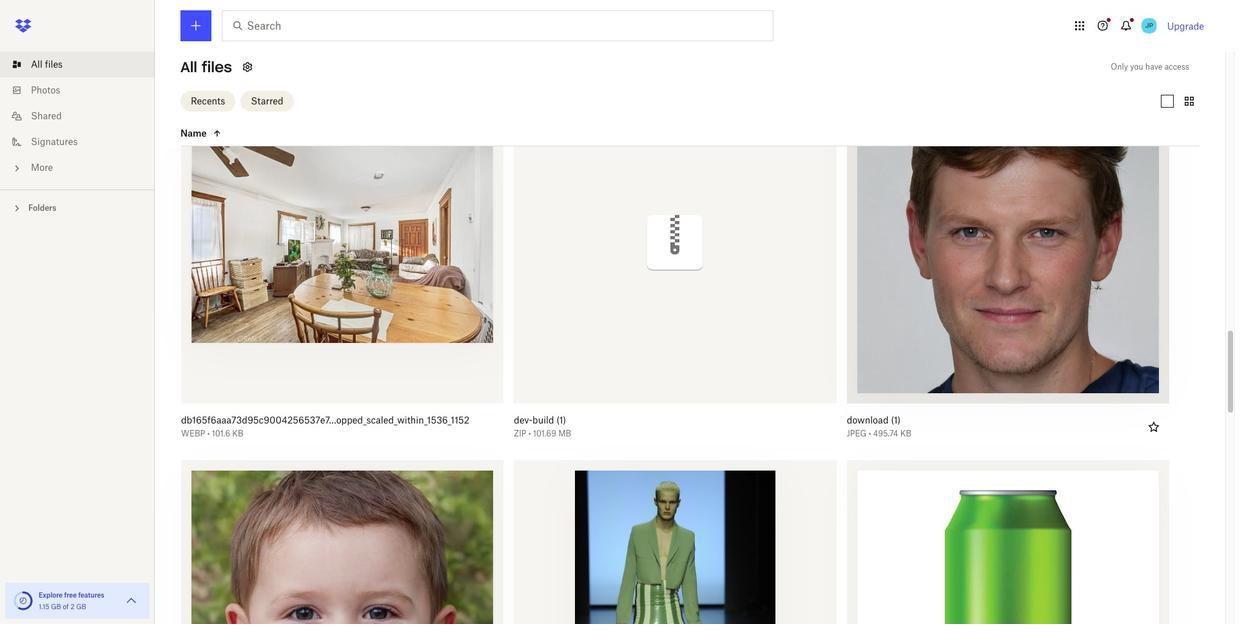 Task type: describe. For each thing, give the bounding box(es) containing it.
file, download (1).jpeg row
[[842, 81, 1170, 448]]

download (1) jpeg • 495.74 kb
[[847, 415, 912, 439]]

zip
[[514, 429, 526, 439]]

folders button
[[0, 198, 155, 217]]

of
[[63, 603, 69, 611]]

build
[[533, 415, 554, 426]]

• inside "dev-build (1) zip • 101.69 mb"
[[529, 429, 531, 439]]

dev-
[[514, 415, 533, 426]]

db165f6aaa73d95c9004256537e7…opped_scaled_within_1536_1152 button
[[181, 415, 470, 426]]

all files inside list item
[[31, 59, 63, 70]]

1.15
[[39, 603, 49, 611]]

kb inside download (1) jpeg • 495.74 kb
[[900, 429, 912, 439]]

(1) inside download (1) jpeg • 495.74 kb
[[891, 415, 901, 426]]

jp
[[1145, 21, 1153, 30]]

all files list item
[[0, 52, 155, 77]]

all inside list item
[[31, 59, 42, 70]]

more
[[31, 162, 53, 173]]

(1) inside "dev-build (1) zip • 101.69 mb"
[[557, 415, 566, 426]]

shared
[[31, 110, 62, 121]]

db165f6aaa73d95c9004256537e7…opped_scaled_within_1536_1152 webp • 101.6 kb
[[181, 415, 470, 439]]

only you have access
[[1111, 62, 1190, 72]]

file, download.jpeg row
[[181, 460, 504, 624]]

• inside download (1) jpeg • 495.74 kb
[[869, 429, 871, 439]]

jp button
[[1139, 15, 1160, 36]]

upgrade
[[1167, 20, 1204, 31]]

file, istockphoto-610015062-612x612.jpg row
[[847, 460, 1170, 624]]

webp
[[181, 429, 205, 439]]

1 horizontal spatial files
[[202, 58, 232, 76]]

2 gb from the left
[[76, 603, 86, 611]]

kb right the 260.44
[[231, 50, 242, 60]]

shared link
[[10, 103, 155, 129]]

explore
[[39, 591, 63, 599]]

free
[[64, 591, 77, 599]]

folder settings image
[[240, 59, 255, 75]]

photos
[[31, 84, 60, 95]]

101.6
[[212, 429, 230, 439]]

recents button
[[181, 91, 235, 111]]

photos link
[[10, 77, 155, 103]]

mb
[[558, 429, 571, 439]]

name
[[181, 127, 207, 138]]

download
[[847, 415, 889, 426]]



Task type: locate. For each thing, give the bounding box(es) containing it.
Search in folder "Dropbox" text field
[[247, 18, 747, 34]]

gb right 2
[[76, 603, 86, 611]]

all
[[181, 58, 197, 76], [31, 59, 42, 70]]

1 horizontal spatial gb
[[76, 603, 86, 611]]

• inside "db165f6aaa73d95c9004256537e7…opped_scaled_within_1536_1152 webp • 101.6 kb"
[[207, 429, 210, 439]]

starred
[[251, 95, 283, 106]]

quota usage element
[[13, 591, 34, 611]]

db165f6aaa73d95c9004256537e7…opped_scaled_within_1536_1152
[[181, 415, 470, 426]]

dev-build (1) zip • 101.69 mb
[[514, 415, 571, 439]]

• right jpeg
[[869, 429, 871, 439]]

file, inflatable-pants-today-inline-200227-5.webp row
[[514, 460, 837, 624]]

1 horizontal spatial all
[[181, 58, 197, 76]]

files inside list item
[[45, 59, 63, 70]]

260.44
[[203, 50, 229, 60]]

101.69
[[533, 429, 556, 439]]

all files up photos
[[31, 59, 63, 70]]

jpg
[[181, 50, 196, 60]]

kb
[[231, 50, 242, 60], [232, 429, 243, 439], [900, 429, 912, 439]]

gb left of on the bottom left
[[51, 603, 61, 611]]

kb inside "db165f6aaa73d95c9004256537e7…opped_scaled_within_1536_1152 webp • 101.6 kb"
[[232, 429, 243, 439]]

list containing all files
[[0, 44, 155, 190]]

files up photos
[[45, 59, 63, 70]]

kb right 101.6 on the bottom
[[232, 429, 243, 439]]

all files
[[181, 58, 232, 76], [31, 59, 63, 70]]

0 horizontal spatial gb
[[51, 603, 61, 611]]

1 horizontal spatial (1)
[[891, 415, 901, 426]]

all files link
[[10, 52, 155, 77]]

download (1) button
[[847, 415, 1136, 426]]

• right jpg
[[198, 50, 200, 60]]

• right zip at the left
[[529, 429, 531, 439]]

jpeg
[[847, 429, 867, 439]]

list
[[0, 44, 155, 190]]

signatures link
[[10, 129, 155, 155]]

folders
[[28, 203, 56, 213]]

have
[[1146, 62, 1163, 72]]

name button
[[181, 125, 289, 141]]

1 gb from the left
[[51, 603, 61, 611]]

jpg • 260.44 kb
[[181, 50, 242, 60]]

file, db165f6aaa73d95c9004256537e7037b-uncropped_scaled_within_1536_1152.webp row
[[176, 81, 504, 448]]

0 horizontal spatial files
[[45, 59, 63, 70]]

all files up recents
[[181, 58, 232, 76]]

access
[[1165, 62, 1190, 72]]

2
[[71, 603, 74, 611]]

signatures
[[31, 136, 78, 147]]

dev-build (1) button
[[514, 415, 803, 426]]

0 horizontal spatial all
[[31, 59, 42, 70]]

upgrade link
[[1167, 20, 1204, 31]]

you
[[1130, 62, 1144, 72]]

all left the 260.44
[[181, 58, 197, 76]]

only
[[1111, 62, 1128, 72]]

features
[[78, 591, 104, 599]]

starred button
[[241, 91, 294, 111]]

file, dev-build (1).zip row
[[509, 81, 837, 448]]

0 horizontal spatial all files
[[31, 59, 63, 70]]

more image
[[10, 162, 23, 175]]

(1) up mb
[[557, 415, 566, 426]]

all up photos
[[31, 59, 42, 70]]

kb right 495.74
[[900, 429, 912, 439]]

gb
[[51, 603, 61, 611], [76, 603, 86, 611]]

2 (1) from the left
[[891, 415, 901, 426]]

1 horizontal spatial all files
[[181, 58, 232, 76]]

(1) up 495.74
[[891, 415, 901, 426]]

recents
[[191, 95, 225, 106]]

files
[[202, 58, 232, 76], [45, 59, 63, 70]]

•
[[198, 50, 200, 60], [207, 429, 210, 439], [529, 429, 531, 439], [869, 429, 871, 439]]

• left 101.6 on the bottom
[[207, 429, 210, 439]]

explore free features 1.15 gb of 2 gb
[[39, 591, 104, 611]]

dropbox image
[[10, 13, 36, 39]]

files left folder settings image
[[202, 58, 232, 76]]

(1)
[[557, 415, 566, 426], [891, 415, 901, 426]]

1 (1) from the left
[[557, 415, 566, 426]]

0 horizontal spatial (1)
[[557, 415, 566, 426]]

495.74
[[874, 429, 898, 439]]



Task type: vqa. For each thing, say whether or not it's contained in the screenshot.
leftmost sort
no



